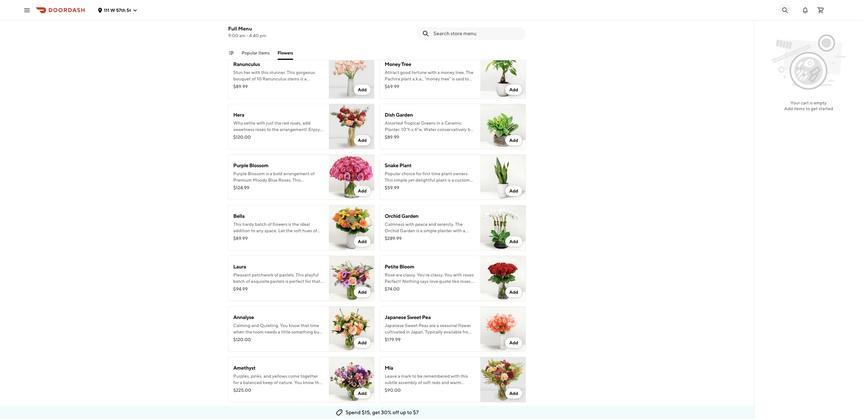 Task type: locate. For each thing, give the bounding box(es) containing it.
9:00
[[228, 33, 238, 38]]

1 horizontal spatial arrangement
[[283, 171, 310, 176]]

is right soil
[[422, 133, 425, 139]]

0 vertical spatial garden
[[396, 112, 413, 118]]

of inside dish garden assorted tropical greens in a ceramic planter. 10"h x 6"w. water conservatively but only when the soil is completely dry and be sure the plant gets plenty of sunlight.
[[437, 140, 441, 145]]

pm
[[260, 33, 266, 38]]

$89.99 for ranunculus
[[233, 84, 248, 89]]

$120.00
[[233, 135, 251, 140], [233, 338, 251, 343]]

the down when
[[394, 140, 401, 145]]

garden for orchid
[[401, 213, 419, 219]]

$7
[[413, 410, 419, 416]]

blossom
[[249, 163, 268, 169], [248, 171, 265, 176]]

0 vertical spatial to
[[806, 106, 810, 111]]

add button for ranunculus
[[354, 85, 371, 95]]

plenty
[[423, 140, 436, 145]]

$89.99
[[233, 84, 248, 89], [385, 135, 399, 140], [233, 236, 248, 241]]

add for laura
[[358, 290, 367, 295]]

snake
[[385, 163, 399, 169]]

but
[[468, 127, 475, 132]]

peace lily image
[[480, 3, 526, 48]]

planter.
[[385, 127, 400, 132]]

st
[[127, 8, 131, 13]]

your cart is empty add items to get started
[[784, 100, 833, 111]]

add button for petite bloom
[[505, 287, 522, 298]]

add for petite bloom
[[509, 290, 518, 295]]

assorted
[[385, 121, 403, 126]]

moody
[[253, 178, 267, 183]]

add for annalyse
[[358, 341, 367, 346]]

double orchids image
[[329, 3, 374, 48]]

0 horizontal spatial of
[[310, 171, 315, 176]]

the
[[406, 133, 413, 139], [394, 140, 401, 145]]

money
[[385, 61, 400, 67]]

get right the "$15,"
[[372, 410, 380, 416]]

$90.00
[[385, 388, 401, 393]]

is inside dish garden assorted tropical greens in a ceramic planter. 10"h x 6"w. water conservatively but only when the soil is completely dry and be sure the plant gets plenty of sunlight.
[[422, 133, 425, 139]]

garden up tropical
[[396, 112, 413, 118]]

purple blossom image
[[329, 155, 374, 200]]

1 horizontal spatial the
[[406, 133, 413, 139]]

add for money tree
[[509, 87, 518, 92]]

the up plant
[[406, 133, 413, 139]]

1 $120.00 from the top
[[233, 135, 251, 140]]

money tree
[[385, 61, 411, 67]]

cart
[[801, 100, 809, 106]]

greens
[[421, 121, 436, 126]]

0 horizontal spatial to
[[407, 410, 412, 416]]

0 vertical spatial arrangement
[[283, 171, 310, 176]]

and
[[457, 133, 465, 139]]

1 horizontal spatial get
[[811, 106, 818, 111]]

1 vertical spatial of
[[310, 171, 315, 176]]

$225.00
[[233, 388, 251, 393]]

empty
[[814, 100, 827, 106]]

premium
[[233, 178, 252, 183]]

ranunculus image
[[329, 53, 374, 99]]

is
[[810, 100, 813, 106], [422, 133, 425, 139], [266, 171, 269, 176], [260, 184, 264, 189]]

$289.99
[[385, 236, 402, 241]]

arrangement
[[283, 171, 310, 176], [233, 184, 260, 189]]

1 horizontal spatial of
[[437, 140, 441, 145]]

annalyse image
[[329, 307, 374, 352]]

1 horizontal spatial to
[[806, 106, 810, 111]]

laura image
[[329, 256, 374, 302]]

dish garden assorted tropical greens in a ceramic planter. 10"h x 6"w. water conservatively but only when the soil is completely dry and be sure the plant gets plenty of sunlight.
[[385, 112, 475, 145]]

$124.99
[[233, 185, 249, 191]]

$89.99 down bella
[[233, 236, 248, 241]]

sure
[[385, 140, 393, 145]]

1 vertical spatial get
[[372, 410, 380, 416]]

1 vertical spatial purple
[[233, 171, 247, 176]]

garden inside dish garden assorted tropical greens in a ceramic planter. 10"h x 6"w. water conservatively but only when the soil is completely dry and be sure the plant gets plenty of sunlight.
[[396, 112, 413, 118]]

only
[[385, 133, 393, 139]]

add for hera
[[358, 138, 367, 143]]

$120.00 for annalyse
[[233, 338, 251, 343]]

ceramic
[[445, 121, 462, 126]]

bold
[[273, 171, 282, 176]]

$89.99 for bella
[[233, 236, 248, 241]]

0 vertical spatial purple
[[233, 163, 248, 169]]

am
[[239, 33, 245, 38]]

spend $15, get 30% off up to $7
[[346, 410, 419, 416]]

get
[[811, 106, 818, 111], [372, 410, 380, 416]]

mia image
[[480, 357, 526, 403]]

get down empty
[[811, 106, 818, 111]]

1 vertical spatial the
[[394, 140, 401, 145]]

arrangement up showstopper.
[[233, 184, 260, 189]]

purple
[[233, 163, 248, 169], [233, 171, 247, 176]]

popular items button
[[242, 50, 270, 60]]

is right cart
[[810, 100, 813, 106]]

tropical
[[404, 121, 420, 126]]

add button for orchid garden
[[505, 237, 522, 247]]

2 vertical spatial $89.99
[[233, 236, 248, 241]]

this
[[292, 178, 301, 183]]

conservatively
[[437, 127, 467, 132]]

0 vertical spatial $120.00
[[233, 135, 251, 140]]

111
[[104, 8, 109, 13]]

111 w 57th st button
[[98, 8, 138, 13]]

1 vertical spatial blossom
[[248, 171, 265, 176]]

1 purple from the top
[[233, 163, 248, 169]]

0 vertical spatial of
[[437, 140, 441, 145]]

$89.99 down planter.
[[385, 135, 399, 140]]

1 vertical spatial $120.00
[[233, 338, 251, 343]]

arrangement up this
[[283, 171, 310, 176]]

a
[[441, 121, 444, 126], [270, 171, 272, 176], [281, 184, 283, 189], [298, 184, 300, 189]]

started
[[819, 106, 833, 111]]

dish garden image
[[480, 104, 526, 150]]

$120.00 down hera
[[233, 135, 251, 140]]

plant
[[402, 140, 413, 145]]

a down this
[[298, 184, 300, 189]]

petite bloom image
[[480, 256, 526, 302]]

add for purple blossom
[[358, 189, 367, 194]]

add
[[509, 37, 518, 42], [358, 87, 367, 92], [509, 87, 518, 92], [784, 106, 793, 111], [358, 138, 367, 143], [509, 138, 518, 143], [358, 189, 367, 194], [509, 189, 518, 194], [358, 239, 367, 244], [509, 239, 518, 244], [358, 290, 367, 295], [509, 290, 518, 295], [358, 341, 367, 346], [509, 341, 518, 346], [358, 391, 367, 397], [509, 391, 518, 397]]

2 purple from the top
[[233, 171, 247, 176]]

2 $120.00 from the top
[[233, 338, 251, 343]]

add button
[[505, 34, 522, 44], [354, 85, 371, 95], [505, 85, 522, 95], [354, 135, 371, 146], [505, 135, 522, 146], [354, 186, 371, 196], [505, 186, 522, 196], [354, 237, 371, 247], [505, 237, 522, 247], [354, 287, 371, 298], [505, 287, 522, 298], [354, 338, 371, 348], [505, 338, 522, 348], [354, 389, 371, 399], [505, 389, 522, 399]]

add for dish garden
[[509, 138, 518, 143]]

1 vertical spatial garden
[[401, 213, 419, 219]]

$74.00
[[385, 287, 400, 292]]

your
[[791, 100, 800, 106]]

a right in
[[441, 121, 444, 126]]

add button for mia
[[505, 389, 522, 399]]

to left $7 at bottom left
[[407, 410, 412, 416]]

$120.00 for hera
[[233, 135, 251, 140]]

add button for snake plant
[[505, 186, 522, 196]]

add for ranunculus
[[358, 87, 367, 92]]

to down cart
[[806, 106, 810, 111]]

Item Search search field
[[433, 30, 521, 37]]

completely
[[426, 133, 449, 139]]

0 vertical spatial get
[[811, 106, 818, 111]]

$89.99 down ranunculus
[[233, 84, 248, 89]]

orchid garden
[[385, 213, 419, 219]]

0 vertical spatial $89.99
[[233, 84, 248, 89]]

add for orchid garden
[[509, 239, 518, 244]]

1 vertical spatial arrangement
[[233, 184, 260, 189]]

$120.00 down annalyse
[[233, 338, 251, 343]]

garden right 'orchid'
[[401, 213, 419, 219]]

of inside purple blossom purple blossom is a bold arrangement of premium moody blue roses. this arrangement is without a doubt a showstopper.
[[310, 171, 315, 176]]

a up blue
[[270, 171, 272, 176]]

1 vertical spatial $89.99
[[385, 135, 399, 140]]

1 vertical spatial to
[[407, 410, 412, 416]]

add button for japanese sweet pea
[[505, 338, 522, 348]]

add for mia
[[509, 391, 518, 397]]

pea
[[422, 315, 431, 321]]

bella image
[[329, 205, 374, 251]]

0 horizontal spatial arrangement
[[233, 184, 260, 189]]

to inside the your cart is empty add items to get started
[[806, 106, 810, 111]]

off
[[393, 410, 399, 416]]

to
[[806, 106, 810, 111], [407, 410, 412, 416]]



Task type: vqa. For each thing, say whether or not it's contained in the screenshot.
Popular Items button at the left of page
yes



Task type: describe. For each thing, give the bounding box(es) containing it.
notification bell image
[[801, 6, 809, 14]]

to for up
[[407, 410, 412, 416]]

x
[[411, 127, 414, 132]]

$59.99
[[385, 185, 399, 191]]

in
[[437, 121, 440, 126]]

showstopper.
[[233, 191, 260, 196]]

add button for laura
[[354, 287, 371, 298]]

snake plant image
[[480, 155, 526, 200]]

up
[[400, 410, 406, 416]]

spend
[[346, 410, 361, 416]]

mia
[[385, 365, 393, 372]]

items
[[794, 106, 805, 111]]

10"h
[[401, 127, 410, 132]]

popular
[[242, 50, 258, 56]]

open menu image
[[23, 6, 31, 14]]

money tree image
[[480, 53, 526, 99]]

add button for hera
[[354, 135, 371, 146]]

add button for annalyse
[[354, 338, 371, 348]]

plant
[[399, 163, 412, 169]]

orchid garden image
[[480, 205, 526, 251]]

111 w 57th st
[[104, 8, 131, 13]]

-
[[246, 33, 248, 38]]

add button for amethyst
[[354, 389, 371, 399]]

japanese
[[385, 315, 406, 321]]

water
[[424, 127, 436, 132]]

add inside the your cart is empty add items to get started
[[784, 106, 793, 111]]

hera image
[[329, 104, 374, 150]]

add button for bella
[[354, 237, 371, 247]]

without
[[264, 184, 280, 189]]

gets
[[413, 140, 422, 145]]

be
[[466, 133, 471, 139]]

30%
[[381, 410, 392, 416]]

japanese sweet pea image
[[480, 307, 526, 352]]

popular items
[[242, 50, 270, 56]]

is up blue
[[266, 171, 269, 176]]

bella
[[233, 213, 245, 219]]

$179.99
[[385, 338, 401, 343]]

is down moody
[[260, 184, 264, 189]]

tree
[[401, 61, 411, 67]]

$69.99
[[385, 84, 399, 89]]

is inside the your cart is empty add items to get started
[[810, 100, 813, 106]]

show menu categories image
[[229, 50, 234, 56]]

ranunculus
[[233, 61, 260, 67]]

items
[[258, 50, 270, 56]]

when
[[394, 133, 405, 139]]

dry
[[450, 133, 456, 139]]

laura
[[233, 264, 246, 270]]

petite bloom
[[385, 264, 414, 270]]

annalyse
[[233, 315, 254, 321]]

dish
[[385, 112, 395, 118]]

add for amethyst
[[358, 391, 367, 397]]

sunlight.
[[442, 140, 460, 145]]

$119.00
[[233, 33, 250, 39]]

purple blossom purple blossom is a bold arrangement of premium moody blue roses. this arrangement is without a doubt a showstopper.
[[233, 163, 315, 196]]

57th
[[116, 8, 126, 13]]

doubt
[[284, 184, 297, 189]]

hera
[[233, 112, 244, 118]]

blue
[[268, 178, 277, 183]]

0 horizontal spatial the
[[394, 140, 401, 145]]

to for items
[[806, 106, 810, 111]]

full
[[228, 26, 237, 32]]

0 horizontal spatial get
[[372, 410, 380, 416]]

4:40
[[249, 33, 259, 38]]

roses.
[[278, 178, 292, 183]]

flowers
[[278, 50, 293, 56]]

get inside the your cart is empty add items to get started
[[811, 106, 818, 111]]

garden for dish
[[396, 112, 413, 118]]

$89.99 for dish garden
[[385, 135, 399, 140]]

a inside dish garden assorted tropical greens in a ceramic planter. 10"h x 6"w. water conservatively but only when the soil is completely dry and be sure the plant gets plenty of sunlight.
[[441, 121, 444, 126]]

0 vertical spatial the
[[406, 133, 413, 139]]

soil
[[414, 133, 421, 139]]

full menu 9:00 am - 4:40 pm
[[228, 26, 266, 38]]

6"w.
[[414, 127, 423, 132]]

sweet
[[407, 315, 421, 321]]

$15,
[[362, 410, 371, 416]]

add for bella
[[358, 239, 367, 244]]

petite
[[385, 264, 399, 270]]

amethyst
[[233, 365, 255, 372]]

0 vertical spatial blossom
[[249, 163, 268, 169]]

add for snake plant
[[509, 189, 518, 194]]

add button for money tree
[[505, 85, 522, 95]]

japanese sweet pea
[[385, 315, 431, 321]]

0 items, open order cart image
[[817, 6, 825, 14]]

bloom
[[399, 264, 414, 270]]

$94.99
[[233, 287, 248, 292]]

w
[[110, 8, 115, 13]]

amethyst image
[[329, 357, 374, 403]]

orchid
[[385, 213, 401, 219]]

menu
[[238, 26, 252, 32]]

add for japanese sweet pea
[[509, 341, 518, 346]]

snake plant
[[385, 163, 412, 169]]

a down roses.
[[281, 184, 283, 189]]



